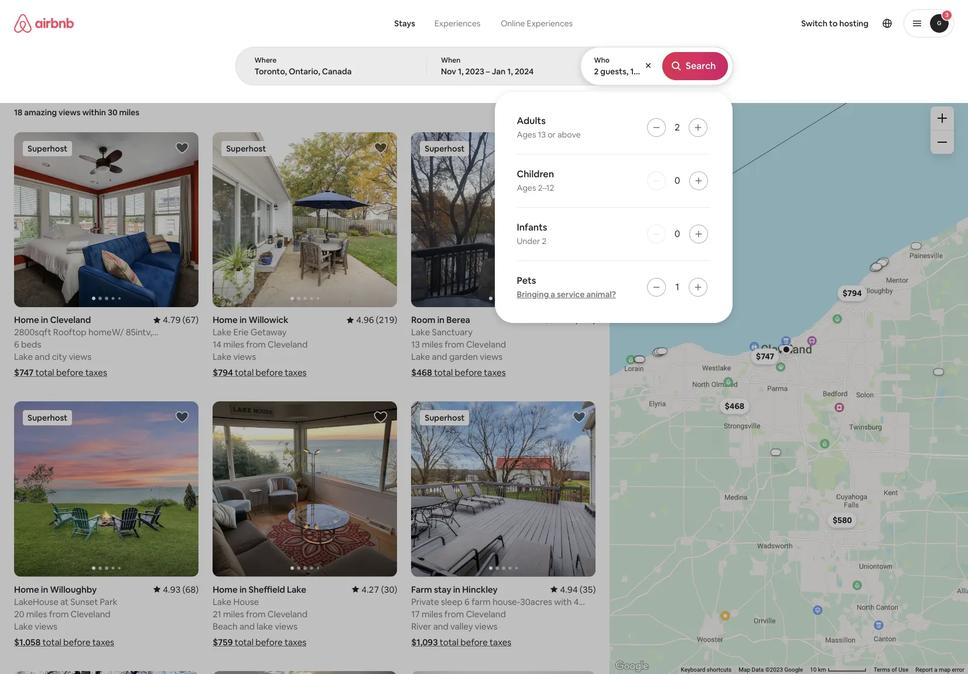 Task type: vqa. For each thing, say whether or not it's contained in the screenshot.


Task type: locate. For each thing, give the bounding box(es) containing it.
2 down vineyards at the top of page
[[675, 121, 680, 134]]

and right river
[[433, 621, 449, 632]]

cleveland up city
[[50, 315, 91, 326]]

1 horizontal spatial $794
[[843, 288, 862, 299]]

1 0 from the top
[[675, 175, 680, 187]]

city
[[52, 352, 67, 363]]

total down erie
[[235, 367, 254, 379]]

and down beds at the left bottom of the page
[[35, 352, 50, 363]]

and inside home in sheffield lake lake house 21 miles from cleveland beach and lake views $759 total before taxes
[[240, 621, 255, 632]]

miles up the beach
[[223, 609, 244, 620]]

home up lakehouse
[[14, 584, 39, 596]]

in inside home in willoughby lakehouse at sunset park 20 miles from cleveland lake views $1,058 total before taxes
[[41, 584, 48, 596]]

home inside home in willowick lake erie getaway 14 miles from cleveland lake views $794 total before taxes
[[213, 315, 238, 326]]

4.27
[[362, 584, 379, 596]]

beach
[[213, 621, 238, 632]]

taxes
[[85, 367, 107, 379], [285, 367, 307, 379], [484, 367, 506, 379], [92, 637, 114, 648], [285, 637, 306, 648], [490, 637, 512, 648]]

0 vertical spatial 0
[[675, 175, 680, 187]]

group containing amazing views
[[0, 47, 753, 93]]

0 vertical spatial a
[[551, 289, 555, 300]]

a
[[551, 289, 555, 300], [935, 667, 938, 674]]

taxes inside home in willoughby lakehouse at sunset park 20 miles from cleveland lake views $1,058 total before taxes
[[92, 637, 114, 648]]

total inside home in willoughby lakehouse at sunset park 20 miles from cleveland lake views $1,058 total before taxes
[[43, 637, 61, 648]]

total down garden
[[434, 367, 453, 379]]

home for home in willowick lake erie getaway 14 miles from cleveland lake views $794 total before taxes
[[213, 315, 238, 326]]

$468 inside button
[[725, 401, 745, 412]]

total down valley
[[440, 637, 459, 648]]

miles up river
[[422, 609, 443, 620]]

stay
[[434, 584, 451, 596]]

guests,
[[600, 66, 629, 77]]

lake inside home in willoughby lakehouse at sunset park 20 miles from cleveland lake views $1,058 total before taxes
[[14, 621, 33, 632]]

miles inside the 17 miles from cleveland river and valley views $1,093 total before taxes
[[422, 609, 443, 620]]

miles down erie
[[223, 339, 244, 351]]

home up erie
[[213, 315, 238, 326]]

(35)
[[580, 584, 596, 596]]

cleveland down hinckley
[[466, 609, 506, 620]]

report a map error link
[[916, 667, 965, 674]]

in up sanctuary
[[437, 315, 445, 326]]

group for room in berea lake sanctuary 13 miles from cleveland lake and garden views $468 total before taxes
[[411, 132, 596, 308]]

4.96 out of 5 average rating,  219 reviews image
[[347, 315, 397, 326]]

2 right under
[[542, 236, 547, 247]]

18 amazing views within 30 miles
[[14, 107, 139, 118]]

hinckley
[[462, 584, 498, 596]]

in up lakehouse
[[41, 584, 48, 596]]

amazing left 'pools'
[[320, 75, 349, 84]]

lakehouse
[[14, 597, 58, 608]]

new
[[448, 75, 463, 84]]

google map
showing 64 stays. region
[[610, 93, 968, 675]]

ages inside adults ages 13 or above
[[517, 129, 536, 140]]

add to wishlist: home in willowick image
[[374, 141, 388, 155]]

who 2 guests, 1 pet
[[594, 56, 649, 77]]

2–12
[[538, 183, 554, 193]]

taxes inside home in sheffield lake lake house 21 miles from cleveland beach and lake views $759 total before taxes
[[285, 637, 306, 648]]

1 horizontal spatial experiences
[[527, 18, 573, 29]]

online experiences link
[[491, 12, 583, 35]]

0 vertical spatial $794
[[843, 288, 862, 299]]

taxes inside the 6 beds lake and city views $747 total before taxes
[[85, 367, 107, 379]]

total right '$759'
[[235, 637, 254, 648]]

13 inside room in berea lake sanctuary 13 miles from cleveland lake and garden views $468 total before taxes
[[411, 339, 420, 351]]

4.94 out of 5 average rating,  35 reviews image
[[551, 584, 596, 596]]

0 horizontal spatial 1
[[630, 66, 634, 77]]

experiences
[[435, 18, 481, 29], [527, 18, 573, 29]]

who
[[594, 56, 610, 65]]

0 vertical spatial 1
[[630, 66, 634, 77]]

1 ages from the top
[[517, 129, 536, 140]]

1 horizontal spatial 2
[[594, 66, 599, 77]]

1
[[630, 66, 634, 77], [675, 281, 679, 293]]

total inside home in sheffield lake lake house 21 miles from cleveland beach and lake views $759 total before taxes
[[235, 637, 254, 648]]

13 left or
[[538, 129, 546, 140]]

jan
[[492, 66, 506, 77]]

1 experiences from the left
[[435, 18, 481, 29]]

pets
[[517, 275, 536, 287]]

under
[[517, 236, 540, 247]]

cleveland inside home in willowick lake erie getaway 14 miles from cleveland lake views $794 total before taxes
[[268, 339, 308, 351]]

4.93
[[163, 584, 181, 596]]

taxes inside the 17 miles from cleveland river and valley views $1,093 total before taxes
[[490, 637, 512, 648]]

0 horizontal spatial 2
[[542, 236, 547, 247]]

1 vertical spatial 0
[[675, 228, 680, 240]]

home
[[14, 315, 39, 326], [213, 315, 238, 326], [14, 584, 39, 596], [213, 584, 238, 596]]

cleveland up lake
[[268, 609, 308, 620]]

from up valley
[[445, 609, 464, 620]]

cleveland down sunset
[[71, 609, 111, 620]]

0 horizontal spatial 1,
[[458, 66, 464, 77]]

1 horizontal spatial amazing
[[593, 75, 623, 84]]

views inside home in willowick lake erie getaway 14 miles from cleveland lake views $794 total before taxes
[[233, 352, 256, 363]]

0 horizontal spatial experiences
[[435, 18, 481, 29]]

2 vertical spatial 2
[[542, 236, 547, 247]]

total inside room in berea lake sanctuary 13 miles from cleveland lake and garden views $468 total before taxes
[[434, 367, 453, 379]]

amazing down who at the top of the page
[[593, 75, 623, 84]]

from inside home in willowick lake erie getaway 14 miles from cleveland lake views $794 total before taxes
[[246, 339, 266, 351]]

before down city
[[56, 367, 83, 379]]

in inside home in willowick lake erie getaway 14 miles from cleveland lake views $794 total before taxes
[[240, 315, 247, 326]]

data
[[752, 667, 764, 674]]

lakefront
[[388, 75, 420, 84]]

21
[[213, 609, 221, 620]]

2 inside who 2 guests, 1 pet
[[594, 66, 599, 77]]

keyboard shortcuts button
[[681, 667, 732, 675]]

before inside the 6 beds lake and city views $747 total before taxes
[[56, 367, 83, 379]]

a left map
[[935, 667, 938, 674]]

before down getaway
[[256, 367, 283, 379]]

1 vertical spatial $794
[[213, 367, 233, 379]]

and left garden
[[432, 352, 447, 363]]

home inside home in willoughby lakehouse at sunset park 20 miles from cleveland lake views $1,058 total before taxes
[[14, 584, 39, 596]]

keyboard
[[681, 667, 706, 674]]

2 1, from the left
[[507, 66, 513, 77]]

4.27 (30)
[[362, 584, 397, 596]]

group for home in willowick lake erie getaway 14 miles from cleveland lake views $794 total before taxes
[[213, 132, 397, 308]]

in up house
[[240, 584, 247, 596]]

home for home in sheffield lake lake house 21 miles from cleveland beach and lake views $759 total before taxes
[[213, 584, 238, 596]]

0 vertical spatial 13
[[538, 129, 546, 140]]

amazing
[[593, 75, 623, 84], [320, 75, 349, 84]]

home for home in cleveland
[[14, 315, 39, 326]]

0 vertical spatial $468
[[411, 367, 432, 379]]

total
[[35, 367, 54, 379], [235, 367, 254, 379], [434, 367, 453, 379], [43, 637, 61, 648], [235, 637, 254, 648], [440, 637, 459, 648]]

0 horizontal spatial $794
[[213, 367, 233, 379]]

map data ©2023 google
[[739, 667, 803, 674]]

0 horizontal spatial amazing
[[320, 75, 349, 84]]

$580
[[833, 515, 852, 526]]

views inside home in sheffield lake lake house 21 miles from cleveland beach and lake views $759 total before taxes
[[275, 621, 297, 632]]

room in berea lake sanctuary 13 miles from cleveland lake and garden views $468 total before taxes
[[411, 315, 506, 379]]

0 vertical spatial 2
[[594, 66, 599, 77]]

2 down who at the top of the page
[[594, 66, 599, 77]]

4.79
[[163, 315, 181, 326]]

0 horizontal spatial $468
[[411, 367, 432, 379]]

home up house
[[213, 584, 238, 596]]

cleveland inside the 17 miles from cleveland river and valley views $1,093 total before taxes
[[466, 609, 506, 620]]

1 horizontal spatial $468
[[725, 401, 745, 412]]

1 vertical spatial 13
[[411, 339, 420, 351]]

$580 button
[[828, 512, 858, 529]]

3 button
[[904, 9, 954, 37]]

group for 17 miles from cleveland river and valley views $1,093 total before taxes
[[411, 402, 596, 577]]

4.96 (219)
[[356, 315, 397, 326]]

a left service
[[551, 289, 555, 300]]

views
[[624, 75, 643, 84], [59, 107, 81, 118], [69, 352, 91, 363], [233, 352, 256, 363], [480, 352, 503, 363], [35, 621, 57, 632], [275, 621, 297, 632], [475, 621, 498, 632]]

from inside the 17 miles from cleveland river and valley views $1,093 total before taxes
[[445, 609, 464, 620]]

berea
[[447, 315, 470, 326]]

report a map error
[[916, 667, 965, 674]]

total down city
[[35, 367, 54, 379]]

in inside home in sheffield lake lake house 21 miles from cleveland beach and lake views $759 total before taxes
[[240, 584, 247, 596]]

in
[[41, 315, 48, 326], [240, 315, 247, 326], [437, 315, 445, 326], [41, 584, 48, 596], [240, 584, 247, 596], [453, 584, 460, 596]]

sheffield
[[249, 584, 285, 596]]

from inside home in sheffield lake lake house 21 miles from cleveland beach and lake views $759 total before taxes
[[246, 609, 266, 620]]

in right stay
[[453, 584, 460, 596]]

in up beds at the left bottom of the page
[[41, 315, 48, 326]]

views inside the 6 beds lake and city views $747 total before taxes
[[69, 352, 91, 363]]

1 horizontal spatial 13
[[538, 129, 546, 140]]

at
[[60, 597, 69, 608]]

group
[[0, 47, 753, 93], [14, 132, 199, 308], [213, 132, 397, 308], [411, 132, 596, 308], [14, 402, 199, 577], [213, 402, 397, 577], [411, 402, 596, 577]]

1 vertical spatial a
[[935, 667, 938, 674]]

home inside home in sheffield lake lake house 21 miles from cleveland beach and lake views $759 total before taxes
[[213, 584, 238, 596]]

sunset
[[70, 597, 98, 608]]

13 inside adults ages 13 or above
[[538, 129, 546, 140]]

group for home in willoughby lakehouse at sunset park 20 miles from cleveland lake views $1,058 total before taxes
[[14, 402, 199, 577]]

ages down children
[[517, 183, 536, 193]]

views inside the 17 miles from cleveland river and valley views $1,093 total before taxes
[[475, 621, 498, 632]]

views inside room in berea lake sanctuary 13 miles from cleveland lake and garden views $468 total before taxes
[[480, 352, 503, 363]]

total right $1,058
[[43, 637, 61, 648]]

home up beds at the left bottom of the page
[[14, 315, 39, 326]]

add to wishlist: room in berea image
[[573, 141, 587, 155]]

0 vertical spatial ages
[[517, 129, 536, 140]]

cleveland down getaway
[[268, 339, 308, 351]]

20
[[14, 609, 24, 620]]

1 vertical spatial ages
[[517, 183, 536, 193]]

miles inside home in willowick lake erie getaway 14 miles from cleveland lake views $794 total before taxes
[[223, 339, 244, 351]]

4.79 out of 5 average rating,  67 reviews image
[[154, 315, 199, 326]]

experiences up when on the top
[[435, 18, 481, 29]]

1 horizontal spatial 1,
[[507, 66, 513, 77]]

1 vertical spatial 1
[[675, 281, 679, 293]]

experiences right online
[[527, 18, 573, 29]]

home in willoughby lakehouse at sunset park 20 miles from cleveland lake views $1,058 total before taxes
[[14, 584, 117, 648]]

1 horizontal spatial 1
[[675, 281, 679, 293]]

before down garden
[[455, 367, 482, 379]]

4.93 out of 5 average rating,  68 reviews image
[[154, 584, 199, 596]]

before down sunset
[[63, 637, 91, 648]]

1, right nov
[[458, 66, 464, 77]]

from down at
[[49, 609, 69, 620]]

1, right 'jan' in the top of the page
[[507, 66, 513, 77]]

before down lake
[[256, 637, 283, 648]]

from down getaway
[[246, 339, 266, 351]]

miles inside home in sheffield lake lake house 21 miles from cleveland beach and lake views $759 total before taxes
[[223, 609, 244, 620]]

2 0 from the top
[[675, 228, 680, 240]]

nov
[[441, 66, 456, 77]]

home for home in willoughby lakehouse at sunset park 20 miles from cleveland lake views $1,058 total before taxes
[[14, 584, 39, 596]]

countryside
[[260, 75, 301, 84]]

ages
[[517, 129, 536, 140], [517, 183, 536, 193]]

1 vertical spatial $468
[[725, 401, 745, 412]]

before down valley
[[461, 637, 488, 648]]

in inside room in berea lake sanctuary 13 miles from cleveland lake and garden views $468 total before taxes
[[437, 315, 445, 326]]

from down sanctuary
[[445, 339, 464, 351]]

amazing for amazing pools
[[320, 75, 349, 84]]

ages for adults
[[517, 129, 536, 140]]

google
[[785, 667, 803, 674]]

report
[[916, 667, 933, 674]]

or
[[548, 129, 556, 140]]

in for willowick
[[240, 315, 247, 326]]

1 vertical spatial $747
[[14, 367, 34, 379]]

10
[[810, 667, 817, 674]]

13 down room
[[411, 339, 420, 351]]

0 horizontal spatial $747
[[14, 367, 34, 379]]

farm
[[411, 584, 432, 596]]

miles down sanctuary
[[422, 339, 443, 351]]

valley
[[450, 621, 473, 632]]

pets bringing a service animal?
[[517, 275, 616, 300]]

1 horizontal spatial $747
[[756, 352, 775, 362]]

2 ages from the top
[[517, 183, 536, 193]]

and inside the 17 miles from cleveland river and valley views $1,093 total before taxes
[[433, 621, 449, 632]]

1 vertical spatial 2
[[675, 121, 680, 134]]

home in willowick lake erie getaway 14 miles from cleveland lake views $794 total before taxes
[[213, 315, 308, 379]]

park
[[100, 597, 117, 608]]

cleveland
[[50, 315, 91, 326], [268, 339, 308, 351], [466, 339, 506, 351], [71, 609, 111, 620], [268, 609, 308, 620], [466, 609, 506, 620]]

$794
[[843, 288, 862, 299], [213, 367, 233, 379]]

None search field
[[235, 0, 733, 323]]

switch
[[801, 18, 828, 29]]

miles down lakehouse
[[26, 609, 47, 620]]

0
[[675, 175, 680, 187], [675, 228, 680, 240]]

1 inside who 2 guests, 1 pet
[[630, 66, 634, 77]]

getaway
[[251, 327, 287, 338]]

0 horizontal spatial 13
[[411, 339, 420, 351]]

profile element
[[594, 0, 954, 47]]

ages inside children ages 2–12
[[517, 183, 536, 193]]

0 vertical spatial $747
[[756, 352, 775, 362]]

2
[[594, 66, 599, 77], [675, 121, 680, 134], [542, 236, 547, 247]]

cleveland up garden
[[466, 339, 506, 351]]

adults ages 13 or above
[[517, 115, 581, 140]]

and left lake
[[240, 621, 255, 632]]

from up lake
[[246, 609, 266, 620]]

4.27 out of 5 average rating,  30 reviews image
[[352, 584, 397, 596]]

before inside home in sheffield lake lake house 21 miles from cleveland beach and lake views $759 total before taxes
[[256, 637, 283, 648]]

in up erie
[[240, 315, 247, 326]]

4.96
[[356, 315, 374, 326]]

$794 inside home in willowick lake erie getaway 14 miles from cleveland lake views $794 total before taxes
[[213, 367, 233, 379]]

0 horizontal spatial a
[[551, 289, 555, 300]]

ages down adults
[[517, 129, 536, 140]]

2024
[[515, 66, 534, 77]]



Task type: describe. For each thing, give the bounding box(es) containing it.
2 experiences from the left
[[527, 18, 573, 29]]

10 km button
[[807, 667, 871, 675]]

total inside the 17 miles from cleveland river and valley views $1,093 total before taxes
[[440, 637, 459, 648]]

from inside home in willoughby lakehouse at sunset park 20 miles from cleveland lake views $1,058 total before taxes
[[49, 609, 69, 620]]

none search field containing adults
[[235, 0, 733, 323]]

total inside home in willowick lake erie getaway 14 miles from cleveland lake views $794 total before taxes
[[235, 367, 254, 379]]

$759
[[213, 637, 233, 648]]

4.84 out of 5 average rating,  132 reviews image
[[546, 315, 596, 326]]

before inside home in willoughby lakehouse at sunset park 20 miles from cleveland lake views $1,058 total before taxes
[[63, 637, 91, 648]]

before inside home in willowick lake erie getaway 14 miles from cleveland lake views $794 total before taxes
[[256, 367, 283, 379]]

service
[[557, 289, 585, 300]]

sanctuary
[[432, 327, 473, 338]]

terms
[[874, 667, 891, 674]]

$747 inside the 6 beds lake and city views $747 total before taxes
[[14, 367, 34, 379]]

–
[[486, 66, 490, 77]]

taxes inside home in willowick lake erie getaway 14 miles from cleveland lake views $794 total before taxes
[[285, 367, 307, 379]]

0 for children
[[675, 175, 680, 187]]

above
[[558, 129, 581, 140]]

and inside room in berea lake sanctuary 13 miles from cleveland lake and garden views $468 total before taxes
[[432, 352, 447, 363]]

infants under 2
[[517, 221, 547, 247]]

cleveland inside room in berea lake sanctuary 13 miles from cleveland lake and garden views $468 total before taxes
[[466, 339, 506, 351]]

experiences inside button
[[435, 18, 481, 29]]

map
[[739, 667, 751, 674]]

in for willoughby
[[41, 584, 48, 596]]

amazing for amazing views
[[593, 75, 623, 84]]

to
[[829, 18, 838, 29]]

0 for infants
[[675, 228, 680, 240]]

$794 inside '$794' button
[[843, 288, 862, 299]]

in for cleveland
[[41, 315, 48, 326]]

children ages 2–12
[[517, 168, 554, 193]]

room
[[411, 315, 436, 326]]

when nov 1, 2023 – jan 1, 2024
[[441, 56, 534, 77]]

erie
[[233, 327, 249, 338]]

1 1, from the left
[[458, 66, 464, 77]]

a inside pets bringing a service animal?
[[551, 289, 555, 300]]

when
[[441, 56, 461, 65]]

4.94 (35)
[[560, 584, 596, 596]]

stays button
[[385, 12, 425, 35]]

before inside the 17 miles from cleveland river and valley views $1,093 total before taxes
[[461, 637, 488, 648]]

display total before taxes switch
[[923, 63, 944, 77]]

$794 button
[[838, 285, 867, 302]]

keyboard shortcuts
[[681, 667, 732, 674]]

experiences button
[[425, 12, 491, 35]]

14
[[213, 339, 221, 351]]

4.84
[[555, 315, 573, 326]]

4.93 (68)
[[163, 584, 199, 596]]

ages for children
[[517, 183, 536, 193]]

farm stay in hinckley
[[411, 584, 498, 596]]

taxes inside room in berea lake sanctuary 13 miles from cleveland lake and garden views $468 total before taxes
[[484, 367, 506, 379]]

group for 6 beds lake and city views $747 total before taxes
[[14, 132, 199, 308]]

lake inside the 6 beds lake and city views $747 total before taxes
[[14, 352, 33, 363]]

miles inside room in berea lake sanctuary 13 miles from cleveland lake and garden views $468 total before taxes
[[422, 339, 443, 351]]

from inside room in berea lake sanctuary 13 miles from cleveland lake and garden views $468 total before taxes
[[445, 339, 464, 351]]

(219)
[[376, 315, 397, 326]]

add to wishlist: home in willoughby image
[[175, 411, 189, 425]]

river
[[411, 621, 431, 632]]

willoughby
[[50, 584, 97, 596]]

error
[[952, 667, 965, 674]]

$1,058
[[14, 637, 41, 648]]

$747 inside "button"
[[756, 352, 775, 362]]

adults
[[517, 115, 546, 127]]

1 horizontal spatial a
[[935, 667, 938, 674]]

shortcuts
[[707, 667, 732, 674]]

2023
[[465, 66, 484, 77]]

beds
[[21, 339, 41, 351]]

bringing a service animal? button
[[517, 289, 616, 300]]

pet
[[636, 66, 649, 77]]

4.94
[[560, 584, 578, 596]]

terms of use link
[[874, 667, 909, 674]]

amazing pools
[[320, 75, 369, 84]]

google image
[[613, 660, 652, 675]]

$468 button
[[720, 398, 750, 415]]

vineyards
[[662, 75, 695, 84]]

zoom out image
[[938, 138, 947, 147]]

and inside the 6 beds lake and city views $747 total before taxes
[[35, 352, 50, 363]]

group for home in sheffield lake lake house 21 miles from cleveland beach and lake views $759 total before taxes
[[213, 402, 397, 577]]

pools
[[350, 75, 369, 84]]

4.84 (132)
[[555, 315, 596, 326]]

17 miles from cleveland river and valley views $1,093 total before taxes
[[411, 609, 512, 648]]

cleveland inside home in willoughby lakehouse at sunset park 20 miles from cleveland lake views $1,058 total before taxes
[[71, 609, 111, 620]]

lake
[[257, 621, 273, 632]]

willowick
[[249, 315, 288, 326]]

3
[[946, 11, 949, 19]]

2 inside infants under 2
[[542, 236, 547, 247]]

infants
[[517, 221, 547, 234]]

map
[[939, 667, 951, 674]]

switch to hosting link
[[794, 11, 876, 36]]

cleveland inside home in sheffield lake lake house 21 miles from cleveland beach and lake views $759 total before taxes
[[268, 609, 308, 620]]

garden
[[449, 352, 478, 363]]

4.79 (67)
[[163, 315, 199, 326]]

home in sheffield lake lake house 21 miles from cleveland beach and lake views $759 total before taxes
[[213, 584, 308, 648]]

stays tab panel
[[235, 47, 733, 323]]

2 horizontal spatial 2
[[675, 121, 680, 134]]

amazing views
[[593, 75, 643, 84]]

animal?
[[586, 289, 616, 300]]

before inside room in berea lake sanctuary 13 miles from cleveland lake and garden views $468 total before taxes
[[455, 367, 482, 379]]

online experiences
[[501, 18, 573, 29]]

zoom in image
[[938, 114, 947, 123]]

Where field
[[255, 66, 408, 77]]

stays
[[394, 18, 415, 29]]

miles inside home in willoughby lakehouse at sunset park 20 miles from cleveland lake views $1,058 total before taxes
[[26, 609, 47, 620]]

where
[[255, 56, 277, 65]]

©2023
[[766, 667, 783, 674]]

farms
[[720, 75, 740, 84]]

$468 inside room in berea lake sanctuary 13 miles from cleveland lake and garden views $468 total before taxes
[[411, 367, 432, 379]]

home in cleveland
[[14, 315, 91, 326]]

switch to hosting
[[801, 18, 869, 29]]

use
[[899, 667, 909, 674]]

add to wishlist: farm stay in hinckley image
[[573, 411, 587, 425]]

add to wishlist: home in sheffield lake image
[[374, 411, 388, 425]]

terms of use
[[874, 667, 909, 674]]

amazing
[[24, 107, 57, 118]]

(68)
[[183, 584, 199, 596]]

10 km
[[810, 667, 828, 674]]

in for berea
[[437, 315, 445, 326]]

in for sheffield
[[240, 584, 247, 596]]

$1,093
[[411, 637, 438, 648]]

total inside the 6 beds lake and city views $747 total before taxes
[[35, 367, 54, 379]]

(132)
[[575, 315, 596, 326]]

views inside home in willoughby lakehouse at sunset park 20 miles from cleveland lake views $1,058 total before taxes
[[35, 621, 57, 632]]

what can we help you find? tab list
[[385, 12, 491, 35]]

add to wishlist: home in cleveland image
[[175, 141, 189, 155]]

$747 button
[[751, 349, 780, 365]]

house
[[233, 597, 259, 608]]



